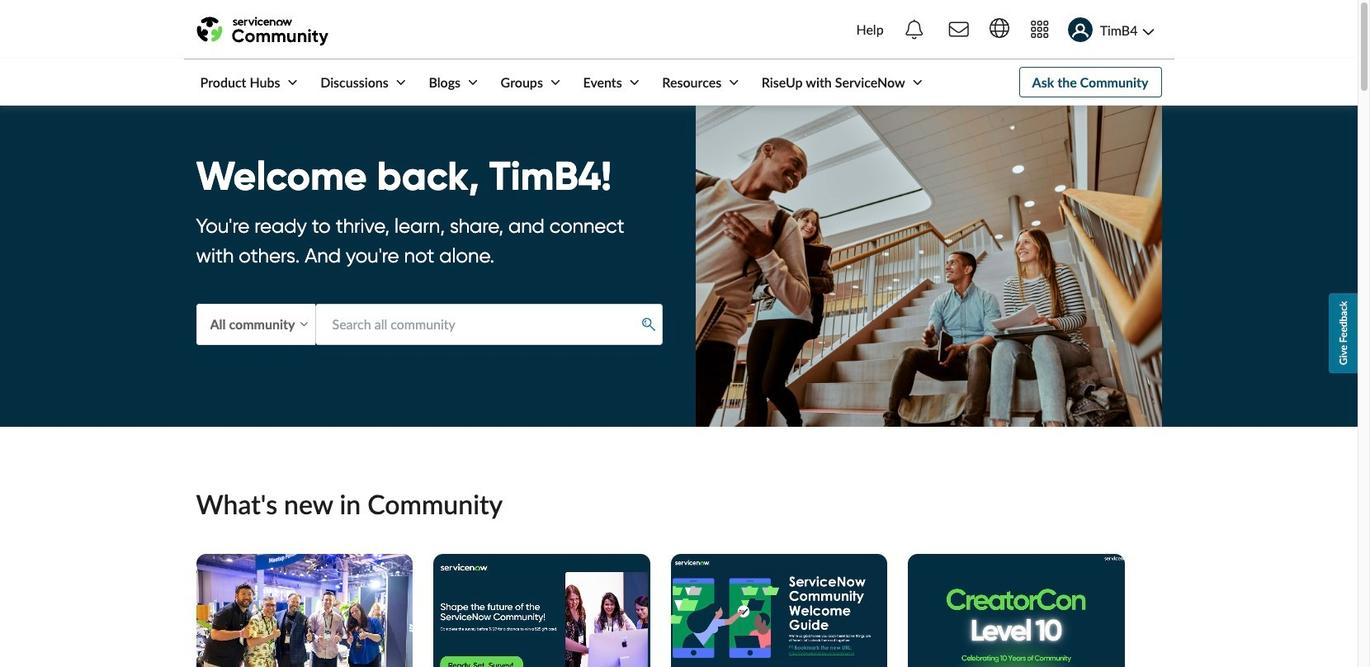 Task type: vqa. For each thing, say whether or not it's contained in the screenshot.
Risk and resilience link
no



Task type: locate. For each thing, give the bounding box(es) containing it.
help shape the future of servicenow community – take our survey! image
[[433, 554, 650, 667]]

timb4 image
[[1068, 18, 1093, 42]]

menu bar
[[184, 59, 926, 105]]

None submit
[[636, 312, 662, 336]]

Search text field
[[315, 304, 663, 345]]

the creatorcon community hub is open! image
[[196, 554, 413, 667]]

welcome to our servicenow community! image
[[671, 554, 888, 667]]



Task type: describe. For each thing, give the bounding box(es) containing it.
language selector image
[[990, 19, 1009, 38]]

creatorcon has reached level 10! celebrate 10 years, share your memories, and win! image
[[908, 554, 1125, 667]]



